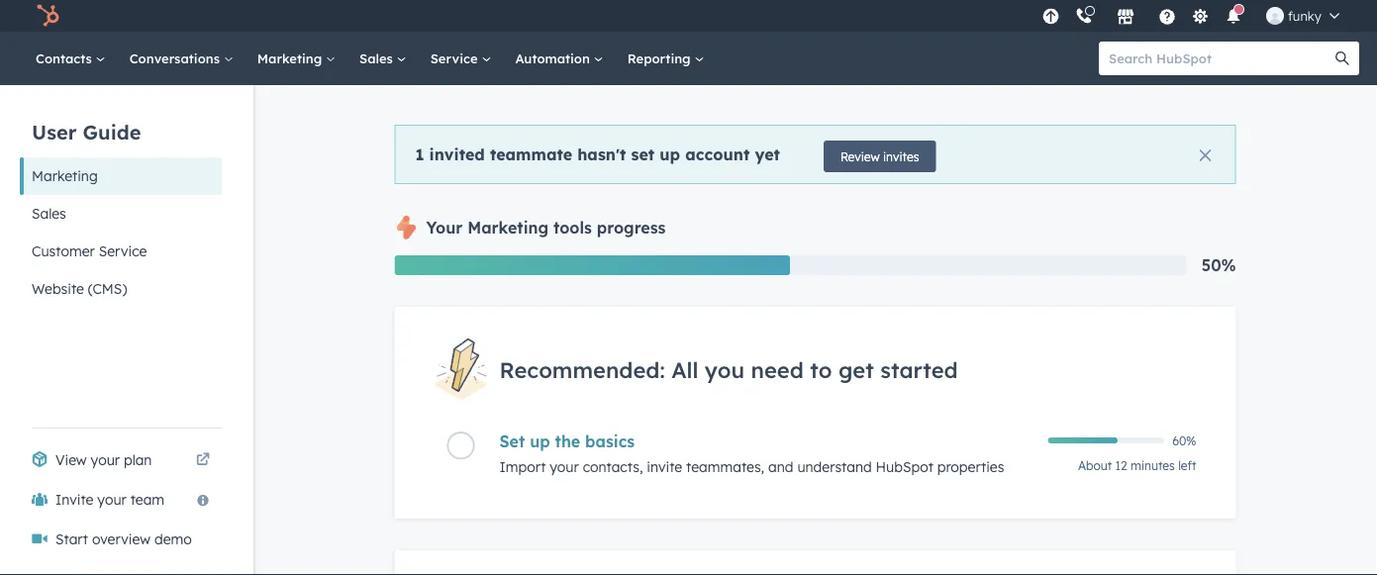 Task type: locate. For each thing, give the bounding box(es) containing it.
start overview demo
[[55, 531, 192, 548]]

close image
[[1200, 150, 1212, 161]]

review
[[841, 149, 880, 164]]

set up the basics button
[[500, 432, 1037, 452]]

the
[[555, 432, 581, 452]]

your left 'team'
[[97, 491, 127, 509]]

review invites
[[841, 149, 920, 164]]

marketing right "your"
[[468, 218, 549, 238]]

your marketing tools progress
[[426, 218, 666, 238]]

website (cms)
[[32, 280, 127, 298]]

0 vertical spatial sales
[[360, 50, 397, 66]]

2 vertical spatial marketing
[[468, 218, 549, 238]]

up right set
[[660, 144, 681, 164]]

(cms)
[[88, 280, 127, 298]]

1 vertical spatial up
[[530, 432, 550, 452]]

1 vertical spatial service
[[99, 243, 147, 260]]

properties
[[938, 459, 1005, 476]]

plan
[[124, 452, 152, 469]]

set up the basics import your contacts, invite teammates, and understand hubspot properties
[[500, 432, 1005, 476]]

you
[[705, 356, 745, 383]]

view your plan link
[[20, 441, 222, 480]]

12
[[1116, 459, 1128, 474]]

start
[[55, 531, 88, 548]]

contacts link
[[24, 32, 118, 85]]

your inside button
[[97, 491, 127, 509]]

sales
[[360, 50, 397, 66], [32, 205, 66, 222]]

hubspot link
[[24, 4, 74, 28]]

marketing down user
[[32, 167, 98, 185]]

60%
[[1173, 434, 1197, 448]]

marketplaces image
[[1117, 9, 1135, 27]]

0 vertical spatial marketing
[[257, 50, 326, 66]]

to
[[810, 356, 832, 383]]

1 vertical spatial marketing
[[32, 167, 98, 185]]

overview
[[92, 531, 151, 548]]

account
[[686, 144, 750, 164]]

up left the
[[530, 432, 550, 452]]

teammates,
[[686, 459, 765, 476]]

0 horizontal spatial marketing
[[32, 167, 98, 185]]

basics
[[585, 432, 635, 452]]

website
[[32, 280, 84, 298]]

reporting link
[[616, 32, 717, 85]]

sales up 'customer'
[[32, 205, 66, 222]]

search image
[[1336, 52, 1350, 65]]

help button
[[1151, 0, 1185, 32]]

up inside alert
[[660, 144, 681, 164]]

your inside set up the basics import your contacts, invite teammates, and understand hubspot properties
[[550, 459, 579, 476]]

0 vertical spatial up
[[660, 144, 681, 164]]

calling icon button
[[1068, 3, 1101, 29]]

your marketing tools progress progress bar
[[395, 256, 791, 275]]

service
[[431, 50, 482, 66], [99, 243, 147, 260]]

service down sales button
[[99, 243, 147, 260]]

customer
[[32, 243, 95, 260]]

view
[[55, 452, 87, 469]]

set
[[500, 432, 525, 452]]

settings image
[[1192, 8, 1210, 26]]

teammate
[[490, 144, 573, 164]]

funky menu
[[1037, 0, 1354, 32]]

recommended:
[[500, 356, 665, 383]]

invite your team
[[55, 491, 165, 509]]

0 horizontal spatial sales
[[32, 205, 66, 222]]

50%
[[1202, 256, 1237, 275]]

1 horizontal spatial service
[[431, 50, 482, 66]]

your
[[91, 452, 120, 469], [550, 459, 579, 476], [97, 491, 127, 509]]

your down the
[[550, 459, 579, 476]]

service right sales 'link'
[[431, 50, 482, 66]]

progress
[[597, 218, 666, 238]]

automation link
[[504, 32, 616, 85]]

understand
[[798, 459, 872, 476]]

calling icon image
[[1076, 8, 1093, 26]]

Search HubSpot search field
[[1099, 42, 1342, 75]]

1 vertical spatial sales
[[32, 205, 66, 222]]

customer service button
[[20, 233, 222, 270]]

up
[[660, 144, 681, 164], [530, 432, 550, 452]]

conversations link
[[118, 32, 245, 85]]

0 horizontal spatial up
[[530, 432, 550, 452]]

notifications image
[[1225, 9, 1243, 27]]

funky town image
[[1267, 7, 1285, 25]]

your left plan in the left of the page
[[91, 452, 120, 469]]

about 12 minutes left
[[1079, 459, 1197, 474]]

demo
[[154, 531, 192, 548]]

1 horizontal spatial up
[[660, 144, 681, 164]]

start overview demo link
[[20, 520, 222, 560]]

view your plan
[[55, 452, 152, 469]]

invite your team button
[[20, 480, 222, 520]]

user
[[32, 119, 77, 144]]

2 link opens in a new window image from the top
[[196, 454, 210, 468]]

1 horizontal spatial sales
[[360, 50, 397, 66]]

[object object] complete progress bar
[[1048, 438, 1118, 444]]

review invites button
[[824, 141, 936, 172]]

marketing left sales 'link'
[[257, 50, 326, 66]]

about
[[1079, 459, 1112, 474]]

minutes
[[1131, 459, 1175, 474]]

link opens in a new window image
[[196, 449, 210, 472], [196, 454, 210, 468]]

sales right marketing link
[[360, 50, 397, 66]]

get
[[839, 356, 874, 383]]

marketing
[[257, 50, 326, 66], [32, 167, 98, 185], [468, 218, 549, 238]]

0 horizontal spatial service
[[99, 243, 147, 260]]

search button
[[1326, 42, 1360, 75]]

left
[[1179, 459, 1197, 474]]



Task type: vqa. For each thing, say whether or not it's contained in the screenshot.
funky
yes



Task type: describe. For each thing, give the bounding box(es) containing it.
notifications button
[[1217, 0, 1251, 32]]

your for plan
[[91, 452, 120, 469]]

service inside button
[[99, 243, 147, 260]]

contacts,
[[583, 459, 643, 476]]

need
[[751, 356, 804, 383]]

1 link opens in a new window image from the top
[[196, 449, 210, 472]]

marketing link
[[245, 32, 348, 85]]

automation
[[515, 50, 594, 66]]

sales inside 'link'
[[360, 50, 397, 66]]

your for team
[[97, 491, 127, 509]]

yet
[[755, 144, 780, 164]]

upgrade link
[[1039, 5, 1064, 26]]

settings link
[[1188, 5, 1213, 26]]

1 invited teammate hasn't set up account yet
[[416, 144, 780, 164]]

marketing inside button
[[32, 167, 98, 185]]

1 horizontal spatial marketing
[[257, 50, 326, 66]]

invites
[[884, 149, 920, 164]]

sales link
[[348, 32, 419, 85]]

customer service
[[32, 243, 147, 260]]

started
[[881, 356, 958, 383]]

sales inside button
[[32, 205, 66, 222]]

invited
[[429, 144, 485, 164]]

hubspot image
[[36, 4, 59, 28]]

marketing button
[[20, 157, 222, 195]]

1
[[416, 144, 424, 164]]

upgrade image
[[1042, 8, 1060, 26]]

all
[[672, 356, 699, 383]]

up inside set up the basics import your contacts, invite teammates, and understand hubspot properties
[[530, 432, 550, 452]]

service link
[[419, 32, 504, 85]]

0 vertical spatial service
[[431, 50, 482, 66]]

guide
[[83, 119, 141, 144]]

hasn't
[[578, 144, 626, 164]]

hubspot
[[876, 459, 934, 476]]

marketplaces button
[[1105, 0, 1147, 32]]

funky button
[[1255, 0, 1352, 32]]

invite
[[55, 491, 94, 509]]

1 invited teammate hasn't set up account yet alert
[[395, 125, 1237, 184]]

help image
[[1159, 9, 1177, 27]]

conversations
[[129, 50, 224, 66]]

team
[[130, 491, 165, 509]]

2 horizontal spatial marketing
[[468, 218, 549, 238]]

set
[[631, 144, 655, 164]]

website (cms) button
[[20, 270, 222, 308]]

your
[[426, 218, 463, 238]]

import
[[500, 459, 546, 476]]

user guide
[[32, 119, 141, 144]]

tools
[[554, 218, 592, 238]]

user guide views element
[[20, 85, 222, 308]]

and
[[769, 459, 794, 476]]

funky
[[1289, 7, 1322, 24]]

sales button
[[20, 195, 222, 233]]

recommended: all you need to get started
[[500, 356, 958, 383]]

contacts
[[36, 50, 96, 66]]

invite
[[647, 459, 683, 476]]

reporting
[[628, 50, 695, 66]]



